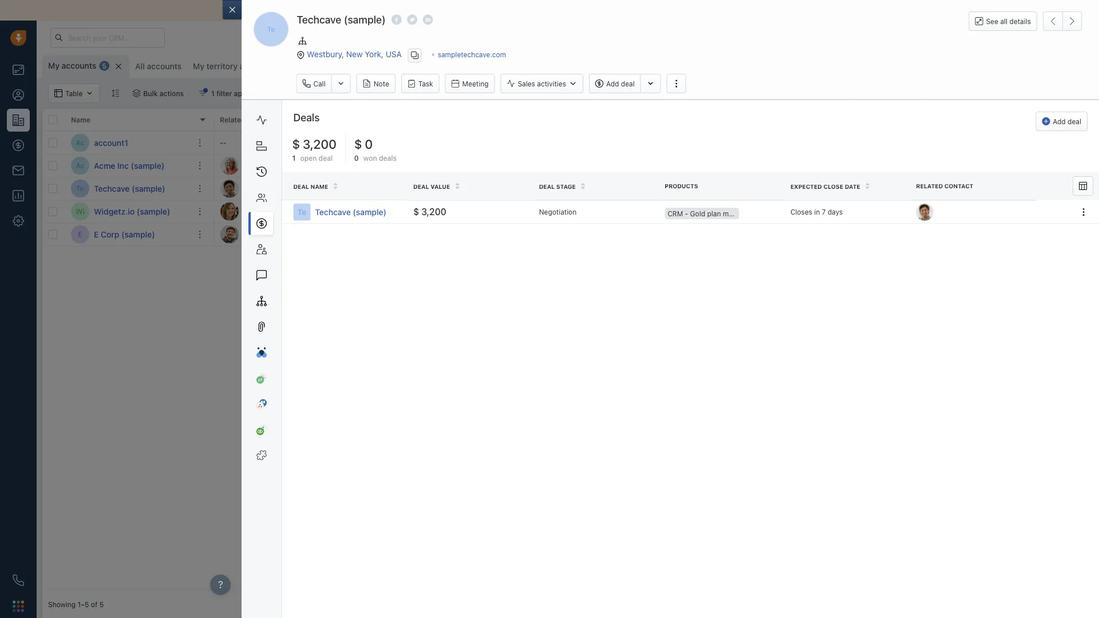 Task type: vqa. For each thing, say whether or not it's contained in the screenshot.
6 to the top
no



Task type: locate. For each thing, give the bounding box(es) containing it.
0 horizontal spatial container_wx8msf4aqz5i3rn1 image
[[132, 89, 140, 97]]

+ click to add for $ 5,600
[[649, 208, 694, 216]]

e for e
[[78, 230, 82, 238]]

0 vertical spatial 3,200
[[303, 136, 337, 151]]

ac for acme inc (sample)
[[76, 162, 84, 170]]

add up gold
[[682, 185, 694, 193]]

e down wi
[[78, 230, 82, 238]]

email
[[534, 5, 555, 15]]

0
[[365, 136, 373, 151], [354, 154, 359, 162]]

1 left open
[[292, 154, 296, 162]]

related contact
[[916, 183, 974, 189]]

3 deal from the left
[[539, 183, 555, 190]]

0 vertical spatial add deal button
[[589, 74, 641, 93]]

accounts right all at the top of the page
[[147, 62, 182, 71]]

click
[[312, 139, 328, 147], [656, 185, 671, 193], [656, 208, 671, 216]]

5 right 1–5 at the bottom left of the page
[[99, 601, 104, 609]]

add deal button
[[589, 74, 641, 93], [1036, 112, 1088, 131]]

techcave (sample) up westbury, new york, usa
[[297, 13, 386, 25]]

0 horizontal spatial sampletechcave.com link
[[306, 185, 374, 193]]

-
[[220, 139, 223, 147], [223, 139, 226, 147], [685, 210, 688, 218]]

0 horizontal spatial 1
[[211, 89, 215, 97]]

see
[[986, 17, 999, 25]]

related inside dialog
[[916, 183, 943, 189]]

details
[[1010, 17, 1031, 25]]

accounts
[[62, 61, 96, 70], [147, 62, 182, 71], [240, 62, 275, 71]]

deal
[[293, 183, 309, 190], [413, 183, 429, 190], [539, 183, 555, 190]]

1 horizontal spatial of
[[525, 5, 532, 15]]

container_wx8msf4aqz5i3rn1 image down 'stage'
[[563, 208, 571, 216]]

1 horizontal spatial techcave (sample) link
[[315, 206, 402, 218]]

1 vertical spatial te
[[76, 185, 84, 193]]

facebook circled image
[[391, 13, 402, 26]]

grid containing $ 100
[[42, 108, 1094, 591]]

0 horizontal spatial related
[[220, 116, 245, 124]]

deal for deal value
[[413, 183, 429, 190]]

sampletechcave.com link up meeting button
[[438, 51, 506, 59]]

1 vertical spatial $ 3,200
[[413, 206, 446, 217]]

expected close date
[[791, 183, 860, 190]]

0 vertical spatial ac
[[76, 139, 84, 147]]

acme inc (sample) link
[[94, 160, 164, 171]]

related left contact
[[916, 183, 943, 189]]

techcave (sample) link down name
[[315, 206, 402, 218]]

deal for deal stage
[[539, 183, 555, 190]]

1 vertical spatial container_wx8msf4aqz5i3rn1 image
[[563, 208, 571, 216]]

1 deal from the left
[[293, 183, 309, 190]]

e corp (sample) link
[[94, 229, 155, 240]]

sampletechcave.com down sampleacme.com link
[[306, 185, 374, 193]]

1 vertical spatial techcave
[[94, 184, 130, 193]]

- for crm - gold plan monthly (sample)
[[685, 210, 688, 218]]

0 horizontal spatial my
[[48, 61, 60, 70]]

linkedin circled image
[[423, 13, 433, 26]]

sampletechcave.com up meeting button
[[438, 51, 506, 59]]

ac down name
[[76, 139, 84, 147]]

1 filter applied
[[211, 89, 258, 97]]

0 horizontal spatial deal
[[293, 183, 309, 190]]

add
[[338, 139, 351, 147], [682, 185, 694, 193], [682, 208, 694, 216]]

2 deal from the left
[[413, 183, 429, 190]]

my
[[48, 61, 60, 70], [193, 62, 204, 71]]

sampletechcave.com inside row group
[[306, 185, 374, 193]]

won
[[363, 154, 377, 162]]

acme
[[94, 161, 115, 170]]

te down deal name
[[298, 207, 306, 217]]

to up sampleacme.com
[[330, 139, 336, 147]]

1 right container_wx8msf4aqz5i3rn1 icon
[[211, 89, 215, 97]]

0 vertical spatial add
[[606, 79, 619, 87]]

(sample)
[[344, 13, 386, 25], [131, 161, 164, 170], [132, 184, 165, 193], [137, 207, 170, 216], [353, 207, 386, 217], [751, 210, 779, 218], [121, 230, 155, 239]]

press space to select this row. row
[[42, 132, 214, 155], [214, 132, 1094, 155], [42, 155, 214, 177], [214, 155, 1094, 177], [42, 177, 214, 200], [214, 177, 1094, 200], [42, 200, 214, 223], [214, 200, 1094, 223], [42, 223, 214, 246], [214, 223, 1094, 246]]

2 vertical spatial add
[[570, 185, 583, 193]]

te up wi
[[76, 185, 84, 193]]

1 vertical spatial ac
[[76, 162, 84, 170]]

sales activities
[[518, 79, 566, 87]]

1 ac from the top
[[76, 139, 84, 147]]

+ left "crm"
[[649, 208, 654, 216]]

in
[[814, 208, 820, 216]]

+ click to add
[[306, 139, 351, 147], [649, 185, 694, 193], [649, 208, 694, 216]]

(sample) left $ 5,600
[[353, 207, 386, 217]]

widgetz.io
[[306, 208, 339, 216]]

3,200
[[303, 136, 337, 151], [400, 183, 425, 194], [421, 206, 446, 217]]

add for $ 3,200
[[682, 185, 694, 193]]

task button
[[401, 74, 439, 93]]

1 horizontal spatial container_wx8msf4aqz5i3rn1 image
[[563, 208, 571, 216]]

gold
[[690, 210, 705, 218]]

related inside grid
[[220, 116, 245, 124]]

all
[[1000, 17, 1008, 25]]

accounts for my
[[62, 61, 96, 70]]

1 vertical spatial 3,200
[[400, 183, 425, 194]]

click up "crm"
[[656, 185, 671, 193]]

2 ac from the top
[[76, 162, 84, 170]]

2 vertical spatial te
[[298, 207, 306, 217]]

click down products
[[656, 208, 671, 216]]

+ click to add up sampleacme.com link
[[306, 139, 351, 147]]

1 horizontal spatial add
[[606, 79, 619, 87]]

+ click to add up "crm"
[[649, 185, 694, 193]]

techcave up westbury,
[[297, 13, 341, 25]]

0 horizontal spatial of
[[91, 601, 98, 609]]

$ down the deals
[[292, 136, 300, 151]]

1 vertical spatial 5
[[99, 601, 104, 609]]

0 vertical spatial add
[[338, 139, 351, 147]]

te down connect
[[267, 25, 275, 33]]

te button
[[253, 11, 289, 47]]

add up sampleacme.com link
[[338, 139, 351, 147]]

deal
[[621, 79, 635, 87], [1068, 117, 1082, 125], [319, 154, 333, 162]]

of right 1–5 at the bottom left of the page
[[91, 601, 98, 609]]

+ click to add for $ 3,200
[[649, 185, 694, 193]]

0 horizontal spatial te
[[76, 185, 84, 193]]

cell
[[472, 132, 558, 154], [558, 132, 644, 154], [644, 132, 729, 154], [729, 132, 815, 154], [815, 132, 1094, 154], [815, 155, 1094, 177], [815, 177, 1094, 200], [815, 200, 1094, 223], [815, 223, 1094, 246]]

close
[[824, 183, 843, 190]]

sales activities button
[[501, 74, 589, 93], [501, 74, 583, 93]]

deal left 'stage'
[[539, 183, 555, 190]]

contacts
[[247, 116, 277, 124]]

row group containing $ 100
[[214, 132, 1094, 246]]

1 horizontal spatial te
[[267, 25, 275, 33]]

deliverability
[[385, 5, 434, 15]]

1 vertical spatial related
[[916, 183, 943, 189]]

grid
[[42, 108, 1094, 591]]

row group
[[42, 132, 214, 246], [214, 132, 1094, 246]]

- for --
[[223, 139, 226, 147]]

techcave
[[297, 13, 341, 25], [94, 184, 130, 193], [315, 207, 351, 217]]

1 vertical spatial 1
[[292, 154, 296, 162]]

techcave up widgetz.io
[[94, 184, 130, 193]]

1
[[211, 89, 215, 97], [292, 154, 296, 162]]

deal value
[[413, 183, 450, 190]]

0 vertical spatial $ 3,200
[[392, 183, 425, 194]]

1 horizontal spatial deal
[[413, 183, 429, 190]]

0 vertical spatial techcave (sample)
[[297, 13, 386, 25]]

te inside button
[[267, 25, 275, 33]]

0 vertical spatial 1
[[211, 89, 215, 97]]

1 vertical spatial click
[[656, 185, 671, 193]]

- inside dialog
[[685, 210, 688, 218]]

click for $ 3,200
[[656, 185, 671, 193]]

0 horizontal spatial deal
[[319, 154, 333, 162]]

2 vertical spatial 3,200
[[421, 206, 446, 217]]

0 vertical spatial j image
[[220, 202, 239, 221]]

2 vertical spatial click
[[656, 208, 671, 216]]

note button
[[357, 74, 396, 93]]

related for related contacts
[[220, 116, 245, 124]]

widgetz.io link
[[306, 208, 339, 216]]

related up -- at the left of the page
[[220, 116, 245, 124]]

e for e corp (sample)
[[94, 230, 99, 239]]

my for my territory accounts
[[193, 62, 204, 71]]

0 vertical spatial of
[[525, 5, 532, 15]]

techcave (sample) down name
[[315, 207, 386, 217]]

ac left acme
[[76, 162, 84, 170]]

1 j image from the top
[[220, 202, 239, 221]]

0 vertical spatial 5
[[102, 62, 107, 70]]

add deal
[[606, 79, 635, 87], [1053, 117, 1082, 125]]

(sample) right inc
[[131, 161, 164, 170]]

ac
[[76, 139, 84, 147], [76, 162, 84, 170]]

2 j image from the top
[[220, 225, 239, 244]]

sampletechcave.com link down sampleacme.com link
[[306, 185, 374, 193]]

1 horizontal spatial sampletechcave.com
[[438, 51, 506, 59]]

1 row group from the left
[[42, 132, 214, 246]]

5 down search your crm... "text box"
[[102, 62, 107, 70]]

1 vertical spatial sampletechcave.com
[[306, 185, 374, 193]]

0 horizontal spatial techcave (sample) link
[[94, 183, 165, 194]]

accounts up applied
[[240, 62, 275, 71]]

$ 5,600
[[392, 206, 425, 217]]

my territory accounts button
[[187, 55, 279, 78], [193, 62, 275, 71]]

1 vertical spatial j image
[[220, 225, 239, 244]]

call link
[[296, 74, 331, 93]]

1 horizontal spatial 0
[[365, 136, 373, 151]]

techcave (sample) down the acme inc (sample) link
[[94, 184, 165, 193]]

+ add task
[[563, 185, 598, 193]]

1 horizontal spatial e
[[94, 230, 99, 239]]

3,200 up open
[[303, 136, 337, 151]]

1 horizontal spatial my
[[193, 62, 204, 71]]

1 vertical spatial techcave (sample) link
[[315, 206, 402, 218]]

my territory accounts
[[193, 62, 275, 71]]

name
[[71, 116, 90, 124]]

5
[[102, 62, 107, 70], [99, 601, 104, 609]]

e left corp
[[94, 230, 99, 239]]

techcave inside row group
[[94, 184, 130, 193]]

sampletechcave.com for sampletechcave.com link to the bottom
[[306, 185, 374, 193]]

of right sync
[[525, 5, 532, 15]]

2 horizontal spatial add
[[1053, 117, 1066, 125]]

$ 3,200 down deal value
[[413, 206, 446, 217]]

$ 3,200 inside row group
[[392, 183, 425, 194]]

2 horizontal spatial deal
[[539, 183, 555, 190]]

0 horizontal spatial e
[[78, 230, 82, 238]]

sampleacme.com link
[[306, 162, 362, 170]]

account1 link
[[94, 137, 128, 149]]

deal name
[[293, 183, 328, 190]]

press space to select this row. row containing e corp (sample)
[[42, 223, 214, 246]]

add down products
[[682, 208, 694, 216]]

$ left 100
[[392, 160, 397, 171]]

2 horizontal spatial deal
[[1068, 117, 1082, 125]]

techcave (sample) link up widgetz.io (sample)
[[94, 183, 165, 194]]

add inside row group
[[570, 185, 583, 193]]

2 vertical spatial deal
[[319, 154, 333, 162]]

--
[[220, 139, 226, 147]]

1 vertical spatial add deal
[[1053, 117, 1082, 125]]

$ inside $ 0 0 won deals
[[354, 136, 362, 151]]

1 vertical spatial techcave (sample)
[[94, 184, 165, 193]]

3,200 down deal value
[[421, 206, 446, 217]]

activities
[[537, 79, 566, 87]]

0 vertical spatial sampletechcave.com
[[438, 51, 506, 59]]

1 horizontal spatial 1
[[292, 154, 296, 162]]

3,200 inside $ 3,200 1 open deal
[[303, 136, 337, 151]]

+ click to add down products
[[649, 208, 694, 216]]

press space to select this row. row containing widgetz.io (sample)
[[42, 200, 214, 223]]

e inside e corp (sample) link
[[94, 230, 99, 239]]

1 horizontal spatial accounts
[[147, 62, 182, 71]]

1 horizontal spatial deal
[[621, 79, 635, 87]]

0 vertical spatial click
[[312, 139, 328, 147]]

meeting
[[462, 79, 489, 88]]

1 vertical spatial sampletechcave.com link
[[306, 185, 374, 193]]

0 vertical spatial related
[[220, 116, 245, 124]]

negotiation
[[539, 208, 577, 216]]

0 horizontal spatial add
[[570, 185, 583, 193]]

$ down deal value
[[413, 206, 419, 217]]

+ up open
[[306, 139, 310, 147]]

1 vertical spatial add
[[682, 185, 694, 193]]

bulk actions
[[143, 89, 184, 97]]

to
[[343, 5, 351, 15], [330, 139, 336, 147], [673, 185, 680, 193], [673, 208, 680, 216]]

$ 3,200 up $ 5,600
[[392, 183, 425, 194]]

click up open
[[312, 139, 328, 147]]

container_wx8msf4aqz5i3rn1 image
[[132, 89, 140, 97], [563, 208, 571, 216]]

products
[[665, 183, 698, 189]]

2 vertical spatial + click to add
[[649, 208, 694, 216]]

sampletechcave.com inside dialog
[[438, 51, 506, 59]]

$ down $ 100
[[392, 183, 397, 194]]

0 horizontal spatial add deal
[[606, 79, 635, 87]]

ac for account1
[[76, 139, 84, 147]]

stage
[[556, 183, 576, 190]]

0 vertical spatial te
[[267, 25, 275, 33]]

container_wx8msf4aqz5i3rn1 image left bulk
[[132, 89, 140, 97]]

2 row group from the left
[[214, 132, 1094, 246]]

0 left won
[[354, 154, 359, 162]]

container_wx8msf4aqz5i3rn1 image inside row group
[[563, 208, 571, 216]]

1 horizontal spatial related
[[916, 183, 943, 189]]

1 horizontal spatial sampletechcave.com link
[[438, 51, 506, 59]]

of
[[525, 5, 532, 15], [91, 601, 98, 609]]

2 vertical spatial add
[[682, 208, 694, 216]]

$ up sampleacme.com
[[354, 136, 362, 151]]

0 vertical spatial 0
[[365, 136, 373, 151]]

related for related contact
[[916, 183, 943, 189]]

1 horizontal spatial add deal button
[[1036, 112, 1088, 131]]

deal left value
[[413, 183, 429, 190]]

1 vertical spatial + click to add
[[649, 185, 694, 193]]

3,200 up 5,600
[[400, 183, 425, 194]]

5036153947 link
[[735, 205, 777, 218]]

dialog
[[222, 0, 1099, 618]]

0 horizontal spatial accounts
[[62, 61, 96, 70]]

note
[[374, 79, 389, 88]]

1 vertical spatial deal
[[1068, 117, 1082, 125]]

$
[[292, 136, 300, 151], [354, 136, 362, 151], [392, 160, 397, 171], [392, 183, 397, 194], [392, 206, 397, 217], [413, 206, 419, 217]]

1–5
[[78, 601, 89, 609]]

e
[[94, 230, 99, 239], [78, 230, 82, 238]]

0 horizontal spatial 0
[[354, 154, 359, 162]]

0 up won
[[365, 136, 373, 151]]

sampletechcave.com
[[438, 51, 506, 59], [306, 185, 374, 193]]

acme inc (sample)
[[94, 161, 164, 170]]

techcave (sample) link
[[94, 183, 165, 194], [315, 206, 402, 218]]

0 vertical spatial container_wx8msf4aqz5i3rn1 image
[[132, 89, 140, 97]]

1 filter applied button
[[191, 84, 266, 103]]

j image
[[220, 202, 239, 221], [220, 225, 239, 244]]

accounts down search your crm... "text box"
[[62, 61, 96, 70]]

techcave down name
[[315, 207, 351, 217]]

1 vertical spatial 0
[[354, 154, 359, 162]]

to left gold
[[673, 208, 680, 216]]

deal left name
[[293, 183, 309, 190]]

0 horizontal spatial sampletechcave.com
[[306, 185, 374, 193]]

add
[[606, 79, 619, 87], [1053, 117, 1066, 125], [570, 185, 583, 193]]

my accounts 5
[[48, 61, 107, 70]]



Task type: describe. For each thing, give the bounding box(es) containing it.
press space to select this row. row containing $ 3,200
[[214, 177, 1094, 200]]

westbury, new york, usa link
[[307, 50, 402, 59]]

improve
[[353, 5, 383, 15]]

container_wx8msf4aqz5i3rn1 image
[[199, 89, 207, 97]]

your
[[293, 5, 309, 15]]

0 horizontal spatial add deal button
[[589, 74, 641, 93]]

name
[[311, 183, 328, 190]]

$ inside $ 3,200 1 open deal
[[292, 136, 300, 151]]

account1
[[94, 138, 128, 147]]

widgetz.io (sample)
[[94, 207, 170, 216]]

bulk
[[143, 89, 158, 97]]

press space to select this row. row containing $ 5,600
[[214, 200, 1094, 223]]

showing 1–5 of 5
[[48, 601, 104, 609]]

see all details button
[[969, 11, 1037, 31]]

deal for deal name
[[293, 183, 309, 190]]

5 inside my accounts 5
[[102, 62, 107, 70]]

1 vertical spatial of
[[91, 601, 98, 609]]

7
[[822, 208, 826, 216]]

0 vertical spatial techcave (sample) link
[[94, 183, 165, 194]]

5,600
[[400, 206, 425, 217]]

wi
[[76, 208, 84, 216]]

task
[[418, 79, 433, 88]]

meeting button
[[445, 74, 495, 93]]

twitter circled image
[[407, 13, 417, 26]]

1 vertical spatial add
[[1053, 117, 1066, 125]]

send email image
[[986, 33, 994, 43]]

techcave (sample) inside row group
[[94, 184, 165, 193]]

bulk actions button
[[125, 84, 191, 103]]

1 inside $ 3,200 1 open deal
[[292, 154, 296, 162]]

to up "crm"
[[673, 185, 680, 193]]

$ 0 0 won deals
[[354, 136, 397, 162]]

te inside row group
[[76, 185, 84, 193]]

connect your mailbox to improve deliverability and enable 2-way sync of email conversations.
[[258, 5, 612, 15]]

crm
[[668, 210, 683, 218]]

(sample) right monthly
[[751, 210, 779, 218]]

press space to select this row. row containing acme inc (sample)
[[42, 155, 214, 177]]

2 vertical spatial techcave
[[315, 207, 351, 217]]

enable
[[452, 5, 477, 15]]

mailbox
[[311, 5, 341, 15]]

way
[[488, 5, 503, 15]]

+ up negotiation
[[563, 185, 568, 193]]

e corp (sample)
[[94, 230, 155, 239]]

container_wx8msf4aqz5i3rn1 image inside bulk actions button
[[132, 89, 140, 97]]

territory
[[207, 62, 238, 71]]

2 vertical spatial techcave (sample)
[[315, 207, 386, 217]]

+ left products
[[649, 185, 654, 193]]

$ left 5,600
[[392, 206, 397, 217]]

inc
[[117, 161, 129, 170]]

dialog containing $ 3,200
[[222, 0, 1099, 618]]

click for $ 5,600
[[656, 208, 671, 216]]

(sample) down widgetz.io (sample) link
[[121, 230, 155, 239]]

deal inside $ 3,200 1 open deal
[[319, 154, 333, 162]]

0 vertical spatial + click to add
[[306, 139, 351, 147]]

$ 3,200 inside dialog
[[413, 206, 446, 217]]

contact
[[945, 183, 974, 189]]

to right mailbox
[[343, 5, 351, 15]]

plan
[[707, 210, 721, 218]]

expected
[[791, 183, 822, 190]]

value
[[431, 183, 450, 190]]

applied
[[234, 89, 258, 97]]

date
[[845, 183, 860, 190]]

closes in 7 days
[[791, 208, 843, 216]]

2-
[[479, 5, 488, 15]]

(sample) up e corp (sample)
[[137, 207, 170, 216]]

actions
[[160, 89, 184, 97]]

sync
[[505, 5, 523, 15]]

call button
[[296, 74, 331, 93]]

deals
[[293, 111, 320, 123]]

deal stage
[[539, 183, 576, 190]]

press space to select this row. row containing --
[[214, 132, 1094, 155]]

add for $ 5,600
[[682, 208, 694, 216]]

closes
[[791, 208, 812, 216]]

open
[[300, 154, 317, 162]]

100
[[400, 160, 415, 171]]

monthly
[[723, 210, 749, 218]]

what's new image
[[1016, 34, 1024, 42]]

1 vertical spatial add deal button
[[1036, 112, 1088, 131]]

showing
[[48, 601, 76, 609]]

sampletechcave.com for sampletechcave.com link to the top
[[438, 51, 506, 59]]

1 horizontal spatial add deal
[[1053, 117, 1082, 125]]

sampleacme.com
[[306, 162, 362, 170]]

press space to select this row. row containing techcave (sample)
[[42, 177, 214, 200]]

l image
[[220, 157, 239, 175]]

press space to select this row. row containing account1
[[42, 132, 214, 155]]

widgetz.io (sample) link
[[94, 206, 170, 217]]

(sample) left facebook circled icon
[[344, 13, 386, 25]]

new
[[346, 50, 363, 59]]

2 horizontal spatial accounts
[[240, 62, 275, 71]]

s image
[[220, 179, 239, 198]]

all
[[135, 62, 145, 71]]

1 inside button
[[211, 89, 215, 97]]

$ 3,200 1 open deal
[[292, 136, 337, 162]]

0 vertical spatial sampletechcave.com link
[[438, 51, 506, 59]]

row group containing account1
[[42, 132, 214, 246]]

sales
[[518, 79, 535, 87]]

5036153947
[[735, 206, 777, 214]]

all accounts
[[135, 62, 182, 71]]

2 horizontal spatial te
[[298, 207, 306, 217]]

crm - gold plan monthly (sample)
[[668, 210, 779, 218]]

press space to select this row. row containing $ 100
[[214, 155, 1094, 177]]

deals
[[379, 154, 397, 162]]

Search your CRM... text field
[[50, 28, 165, 48]]

conversations.
[[557, 5, 612, 15]]

see all details
[[986, 17, 1031, 25]]

phone element
[[7, 569, 30, 592]]

and
[[436, 5, 450, 15]]

task
[[584, 185, 598, 193]]

accounts for all
[[147, 62, 182, 71]]

name row
[[42, 109, 214, 132]]

connect your mailbox link
[[258, 5, 343, 15]]

website
[[306, 116, 333, 124]]

westbury, new york, usa
[[307, 50, 402, 59]]

freshworks switcher image
[[13, 601, 24, 612]]

3,200 inside row group
[[400, 183, 425, 194]]

my for my accounts 5
[[48, 61, 60, 70]]

0 vertical spatial deal
[[621, 79, 635, 87]]

connect
[[258, 5, 290, 15]]

related contacts
[[220, 116, 277, 124]]

days
[[828, 208, 843, 216]]

$ 100
[[392, 160, 415, 171]]

call
[[313, 79, 326, 88]]

close image
[[1082, 7, 1088, 13]]

corp
[[101, 230, 119, 239]]

0 vertical spatial techcave
[[297, 13, 341, 25]]

my accounts link
[[48, 60, 96, 72]]

usa
[[386, 50, 402, 59]]

0 vertical spatial add deal
[[606, 79, 635, 87]]

(sample) up widgetz.io (sample)
[[132, 184, 165, 193]]

phone image
[[13, 575, 24, 586]]



